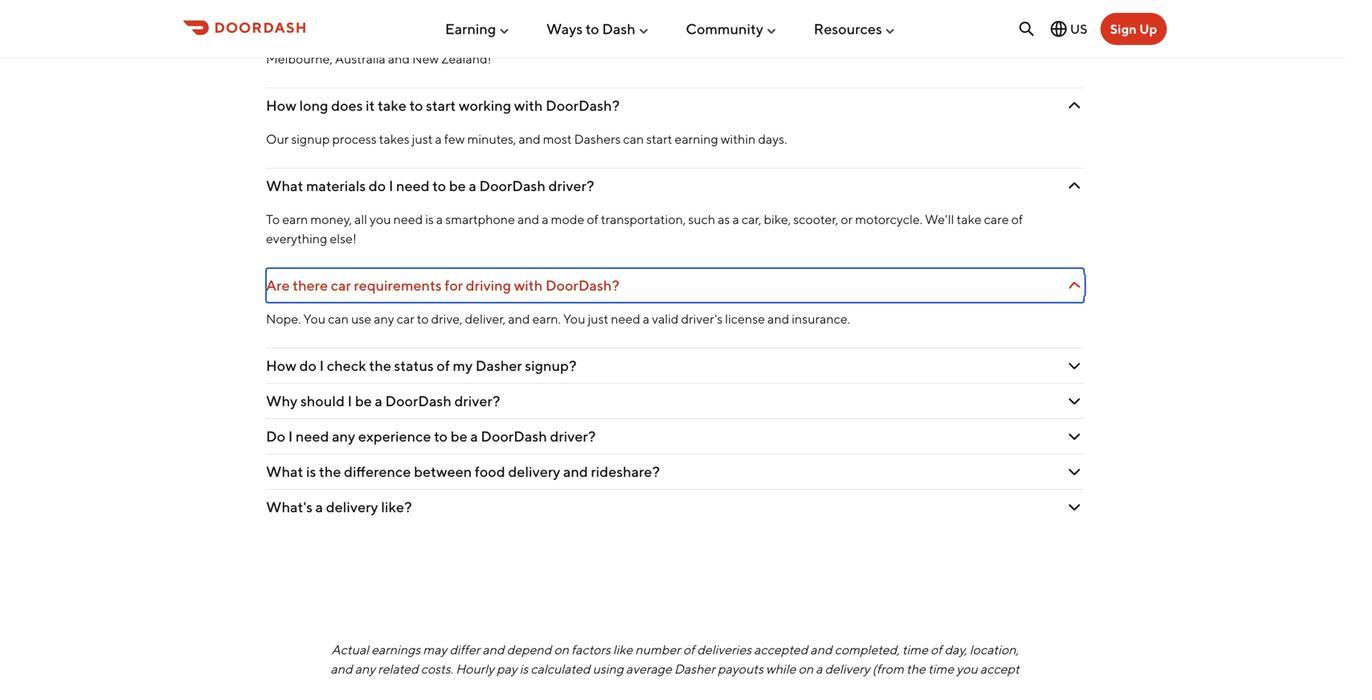 Task type: vqa. For each thing, say whether or not it's contained in the screenshot.
delivery inside the "Actual earnings may differ and depend on factors like number of deliveries accepted and completed, time of day, location, and any related costs. Hourly pay is calculated using average Dasher payouts while on a delivery (from the time you accep"
yes



Task type: describe. For each thing, give the bounding box(es) containing it.
us
[[1070, 21, 1088, 37]]

and right d.c.,
[[772, 32, 794, 47]]

does
[[331, 97, 363, 114]]

all inside doordash is available in over 7,000 cities in all 50 u.s. states, including washington, d.c., and puerto rico; over 80 cities in canada; and melbourne, australia and new zealand!
[[513, 32, 526, 47]]

differ
[[449, 643, 480, 658]]

how for how long does it take to start working with doordash?
[[266, 97, 296, 114]]

signup?
[[525, 357, 577, 374]]

and down actual
[[331, 662, 352, 677]]

1 vertical spatial on
[[798, 662, 813, 677]]

minutes,
[[467, 131, 516, 147]]

chevron down image for signup?
[[1065, 356, 1084, 376]]

earnings
[[371, 643, 420, 658]]

you inside actual earnings may differ and depend on factors like number of deliveries accepted and completed, time of day, location, and any related costs. hourly pay is calculated using average dasher payouts while on a delivery (from the time you accep
[[956, 662, 978, 677]]

mode
[[551, 212, 584, 227]]

the inside actual earnings may differ and depend on factors like number of deliveries accepted and completed, time of day, location, and any related costs. hourly pay is calculated using average dasher payouts while on a delivery (from the time you accep
[[906, 662, 926, 677]]

1 vertical spatial any
[[332, 428, 355, 445]]

should
[[300, 393, 345, 410]]

most
[[543, 131, 572, 147]]

may
[[423, 643, 447, 658]]

3 in from the left
[[948, 32, 958, 47]]

1 over from the left
[[403, 32, 429, 47]]

d.c.,
[[742, 32, 769, 47]]

any inside actual earnings may differ and depend on factors like number of deliveries accepted and completed, time of day, location, and any related costs. hourly pay is calculated using average dasher payouts while on a delivery (from the time you accep
[[355, 662, 375, 677]]

states,
[[572, 32, 609, 47]]

0 horizontal spatial do
[[299, 357, 317, 374]]

and left most
[[519, 131, 541, 147]]

a left few
[[435, 131, 442, 147]]

washington,
[[667, 32, 740, 47]]

a up smartphone
[[469, 177, 476, 194]]

4 chevron down image from the top
[[1065, 498, 1084, 517]]

0 horizontal spatial delivery
[[326, 499, 378, 516]]

or
[[841, 212, 853, 227]]

0 horizontal spatial take
[[378, 97, 407, 114]]

a left mode
[[542, 212, 549, 227]]

a right as
[[733, 212, 739, 227]]

nope. you can use any car to drive, deliver, and earn. you just need a valid driver's license and insurance.
[[266, 311, 850, 327]]

0 vertical spatial any
[[374, 311, 394, 327]]

experience
[[358, 428, 431, 445]]

food
[[475, 463, 505, 481]]

to earn money, all you need is a smartphone and a mode of transportation, such as a car, bike, scooter, or motorcycle. we'll take care of everything else!
[[266, 212, 1023, 246]]

2 in from the left
[[500, 32, 511, 47]]

like?
[[381, 499, 412, 516]]

are
[[266, 277, 290, 294]]

driver? for do i need any experience to be a doordash driver?
[[550, 428, 596, 445]]

hourly
[[456, 662, 494, 677]]

to for take
[[409, 97, 423, 114]]

new
[[412, 51, 439, 66]]

a right what's
[[315, 499, 323, 516]]

of left my
[[437, 357, 450, 374]]

deliver,
[[465, 311, 506, 327]]

including
[[611, 32, 665, 47]]

what is the difference between food delivery and rideshare?
[[266, 463, 660, 481]]

you inside "to earn money, all you need is a smartphone and a mode of transportation, such as a car, bike, scooter, or motorcycle. we'll take care of everything else!"
[[370, 212, 391, 227]]

difference
[[344, 463, 411, 481]]

location,
[[970, 643, 1019, 658]]

melbourne,
[[266, 51, 333, 66]]

materials
[[306, 177, 366, 194]]

scooter,
[[793, 212, 838, 227]]

canada;
[[961, 32, 1008, 47]]

resources link
[[814, 14, 897, 44]]

1 vertical spatial the
[[319, 463, 341, 481]]

completed,
[[835, 643, 900, 658]]

license
[[725, 311, 765, 327]]

doordash inside doordash is available in over 7,000 cities in all 50 u.s. states, including washington, d.c., and puerto rico; over 80 cities in canada; and melbourne, australia and new zealand!
[[266, 32, 324, 47]]

is inside "to earn money, all you need is a smartphone and a mode of transportation, such as a car, bike, scooter, or motorcycle. we'll take care of everything else!"
[[425, 212, 434, 227]]

between
[[414, 463, 472, 481]]

earn.
[[532, 311, 561, 327]]

what's a delivery like?
[[266, 499, 412, 516]]

need down takes
[[396, 177, 430, 194]]

zealand!
[[441, 51, 491, 66]]

a up experience
[[375, 393, 382, 410]]

car,
[[742, 212, 761, 227]]

up
[[1139, 21, 1157, 37]]

dasher inside actual earnings may differ and depend on factors like number of deliveries accepted and completed, time of day, location, and any related costs. hourly pay is calculated using average dasher payouts while on a delivery (from the time you accep
[[674, 662, 715, 677]]

be for experience
[[451, 428, 467, 445]]

care
[[984, 212, 1009, 227]]

such
[[688, 212, 715, 227]]

u.s.
[[547, 32, 570, 47]]

of right care
[[1011, 212, 1023, 227]]

0 vertical spatial dasher
[[476, 357, 522, 374]]

status
[[394, 357, 434, 374]]

2 with from the top
[[514, 277, 543, 294]]

(from
[[872, 662, 904, 677]]

delivery inside actual earnings may differ and depend on factors like number of deliveries accepted and completed, time of day, location, and any related costs. hourly pay is calculated using average dasher payouts while on a delivery (from the time you accep
[[825, 662, 870, 677]]

and right canada;
[[1011, 32, 1033, 47]]

3 chevron down image from the top
[[1065, 392, 1084, 411]]

rico;
[[838, 32, 867, 47]]

smartphone
[[445, 212, 515, 227]]

a left valid
[[643, 311, 650, 327]]

of left day,
[[931, 643, 942, 658]]

ways to dash link
[[546, 14, 650, 44]]

to left drive,
[[417, 311, 429, 327]]

of right mode
[[587, 212, 598, 227]]

depend
[[507, 643, 552, 658]]

to
[[266, 212, 280, 227]]

do i need any experience to be a doordash driver?
[[266, 428, 596, 445]]

my
[[453, 357, 473, 374]]

and left rideshare?
[[563, 463, 588, 481]]

ways to dash
[[546, 20, 636, 37]]

and left new
[[388, 51, 410, 66]]

a down what materials do i need to be a doordash driver?
[[436, 212, 443, 227]]

sign
[[1110, 21, 1137, 37]]

and left the earn.
[[508, 311, 530, 327]]

is inside doordash is available in over 7,000 cities in all 50 u.s. states, including washington, d.c., and puerto rico; over 80 cities in canada; and melbourne, australia and new zealand!
[[327, 32, 335, 47]]

2 over from the left
[[869, 32, 894, 47]]

earning
[[445, 20, 496, 37]]

insurance.
[[792, 311, 850, 327]]

for
[[445, 277, 463, 294]]

of right 'number'
[[683, 643, 695, 658]]

average
[[626, 662, 672, 677]]

i left check
[[319, 357, 324, 374]]

need right do
[[296, 428, 329, 445]]

0 vertical spatial car
[[331, 277, 351, 294]]

day,
[[945, 643, 967, 658]]

nope.
[[266, 311, 301, 327]]

what for what is the difference between food delivery and rideshare?
[[266, 463, 303, 481]]

1 cities from the left
[[468, 32, 498, 47]]

community
[[686, 20, 763, 37]]



Task type: locate. For each thing, give the bounding box(es) containing it.
using
[[593, 662, 624, 677]]

1 you from the left
[[303, 311, 326, 327]]

on
[[554, 643, 569, 658], [798, 662, 813, 677]]

everything
[[266, 231, 327, 246]]

0 vertical spatial do
[[369, 177, 386, 194]]

50
[[528, 32, 545, 47]]

how do i check the status of my dasher signup?
[[266, 357, 577, 374]]

0 vertical spatial take
[[378, 97, 407, 114]]

need down what materials do i need to be a doordash driver?
[[393, 212, 423, 227]]

2 horizontal spatial delivery
[[825, 662, 870, 677]]

0 vertical spatial delivery
[[508, 463, 560, 481]]

2 what from the top
[[266, 463, 303, 481]]

few
[[444, 131, 465, 147]]

doordash? up nope. you can use any car to drive, deliver, and earn. you just need a valid driver's license and insurance.
[[546, 277, 620, 294]]

drive,
[[431, 311, 462, 327]]

a inside actual earnings may differ and depend on factors like number of deliveries accepted and completed, time of day, location, and any related costs. hourly pay is calculated using average dasher payouts while on a delivery (from the time you accep
[[816, 662, 822, 677]]

car right there
[[331, 277, 351, 294]]

sign up button
[[1100, 13, 1167, 45]]

what up "earn"
[[266, 177, 303, 194]]

be for need
[[449, 177, 466, 194]]

on right while
[[798, 662, 813, 677]]

0 vertical spatial how
[[266, 97, 296, 114]]

puerto
[[796, 32, 836, 47]]

need
[[396, 177, 430, 194], [393, 212, 423, 227], [611, 311, 640, 327], [296, 428, 329, 445]]

long
[[299, 97, 328, 114]]

why should i be a doordash driver?
[[266, 393, 500, 410]]

earning
[[675, 131, 718, 147]]

you down day,
[[956, 662, 978, 677]]

what for what materials do i need to be a doordash driver?
[[266, 177, 303, 194]]

can left use
[[328, 311, 349, 327]]

0 horizontal spatial cities
[[468, 32, 498, 47]]

any down actual
[[355, 662, 375, 677]]

while
[[766, 662, 796, 677]]

1 horizontal spatial over
[[869, 32, 894, 47]]

0 horizontal spatial all
[[354, 212, 367, 227]]

can right dashers
[[623, 131, 644, 147]]

working
[[459, 97, 511, 114]]

do right 'materials'
[[369, 177, 386, 194]]

0 horizontal spatial start
[[426, 97, 456, 114]]

1 in from the left
[[391, 32, 401, 47]]

to left dash
[[586, 20, 599, 37]]

you
[[303, 311, 326, 327], [563, 311, 585, 327]]

1 vertical spatial take
[[957, 212, 982, 227]]

1 vertical spatial do
[[299, 357, 317, 374]]

as
[[718, 212, 730, 227]]

driver's
[[681, 311, 723, 327]]

a up what is the difference between food delivery and rideshare?
[[470, 428, 478, 445]]

with up our signup process takes just a few minutes, and most dashers can start earning within days.
[[514, 97, 543, 114]]

car down requirements
[[397, 311, 414, 327]]

dasher right my
[[476, 357, 522, 374]]

any right use
[[374, 311, 394, 327]]

1 vertical spatial how
[[266, 357, 296, 374]]

transportation,
[[601, 212, 686, 227]]

signup
[[291, 131, 330, 147]]

driver? up rideshare?
[[550, 428, 596, 445]]

chevron down image for doordash?
[[1065, 276, 1084, 295]]

0 horizontal spatial can
[[328, 311, 349, 327]]

7,000
[[431, 32, 466, 47]]

take right it
[[378, 97, 407, 114]]

on up the calculated
[[554, 643, 569, 658]]

and inside "to earn money, all you need is a smartphone and a mode of transportation, such as a car, bike, scooter, or motorcycle. we'll take care of everything else!"
[[518, 212, 539, 227]]

how for how do i check the status of my dasher signup?
[[266, 357, 296, 374]]

driving
[[466, 277, 511, 294]]

time
[[902, 643, 928, 658], [928, 662, 954, 677]]

we'll
[[925, 212, 954, 227]]

take left care
[[957, 212, 982, 227]]

you right the earn.
[[563, 311, 585, 327]]

2 how from the top
[[266, 357, 296, 374]]

dasher
[[476, 357, 522, 374], [674, 662, 715, 677]]

earn
[[282, 212, 308, 227]]

driver? for what materials do i need to be a doordash driver?
[[548, 177, 594, 194]]

start up few
[[426, 97, 456, 114]]

need inside "to earn money, all you need is a smartphone and a mode of transportation, such as a car, bike, scooter, or motorcycle. we'll take care of everything else!"
[[393, 212, 423, 227]]

2 vertical spatial driver?
[[550, 428, 596, 445]]

be up what is the difference between food delivery and rideshare?
[[451, 428, 467, 445]]

a
[[435, 131, 442, 147], [469, 177, 476, 194], [436, 212, 443, 227], [542, 212, 549, 227], [733, 212, 739, 227], [643, 311, 650, 327], [375, 393, 382, 410], [470, 428, 478, 445], [315, 499, 323, 516], [816, 662, 822, 677]]

1 with from the top
[[514, 97, 543, 114]]

all
[[513, 32, 526, 47], [354, 212, 367, 227]]

dash
[[602, 20, 636, 37]]

1 horizontal spatial do
[[369, 177, 386, 194]]

costs.
[[421, 662, 453, 677]]

how up why
[[266, 357, 296, 374]]

i down takes
[[389, 177, 393, 194]]

payouts
[[718, 662, 763, 677]]

doordash up the melbourne, at the top of the page
[[266, 32, 324, 47]]

0 vertical spatial all
[[513, 32, 526, 47]]

1 horizontal spatial delivery
[[508, 463, 560, 481]]

cities
[[468, 32, 498, 47], [915, 32, 945, 47]]

deliveries
[[697, 643, 751, 658]]

i right should at the left bottom of the page
[[348, 393, 352, 410]]

any
[[374, 311, 394, 327], [332, 428, 355, 445], [355, 662, 375, 677]]

delivery
[[508, 463, 560, 481], [326, 499, 378, 516], [825, 662, 870, 677]]

globe line image
[[1049, 19, 1069, 39]]

cities up zealand! on the top
[[468, 32, 498, 47]]

0 horizontal spatial dasher
[[476, 357, 522, 374]]

1 horizontal spatial you
[[563, 311, 585, 327]]

1 horizontal spatial start
[[646, 131, 672, 147]]

with up the earn.
[[514, 277, 543, 294]]

1 vertical spatial driver?
[[454, 393, 500, 410]]

like
[[613, 643, 633, 658]]

1 vertical spatial with
[[514, 277, 543, 294]]

1 horizontal spatial can
[[623, 131, 644, 147]]

0 horizontal spatial in
[[391, 32, 401, 47]]

delivery down completed,
[[825, 662, 870, 677]]

calculated
[[531, 662, 590, 677]]

1 vertical spatial dasher
[[674, 662, 715, 677]]

in left canada;
[[948, 32, 958, 47]]

valid
[[652, 311, 679, 327]]

1 horizontal spatial in
[[500, 32, 511, 47]]

all inside "to earn money, all you need is a smartphone and a mode of transportation, such as a car, bike, scooter, or motorcycle. we'll take care of everything else!"
[[354, 212, 367, 227]]

0 horizontal spatial on
[[554, 643, 569, 658]]

the right check
[[369, 357, 391, 374]]

in left 50
[[500, 32, 511, 47]]

is down what materials do i need to be a doordash driver?
[[425, 212, 434, 227]]

time down day,
[[928, 662, 954, 677]]

is up what's
[[306, 463, 316, 481]]

in right available
[[391, 32, 401, 47]]

to up takes
[[409, 97, 423, 114]]

1 chevron down image from the top
[[1065, 96, 1084, 115]]

0 horizontal spatial the
[[319, 463, 341, 481]]

what materials do i need to be a doordash driver?
[[266, 177, 594, 194]]

related
[[378, 662, 418, 677]]

i
[[389, 177, 393, 194], [319, 357, 324, 374], [348, 393, 352, 410], [288, 428, 293, 445]]

0 vertical spatial be
[[449, 177, 466, 194]]

just right the earn.
[[588, 311, 609, 327]]

use
[[351, 311, 371, 327]]

sign up
[[1110, 21, 1157, 37]]

over up new
[[403, 32, 429, 47]]

1 horizontal spatial you
[[956, 662, 978, 677]]

is right pay
[[520, 662, 528, 677]]

driver? up mode
[[548, 177, 594, 194]]

bike,
[[764, 212, 791, 227]]

dasher down deliveries
[[674, 662, 715, 677]]

1 what from the top
[[266, 177, 303, 194]]

1 vertical spatial doordash?
[[546, 277, 620, 294]]

80
[[897, 32, 913, 47]]

doordash? up dashers
[[546, 97, 620, 114]]

how long does it take to start working with doordash?
[[266, 97, 620, 114]]

0 vertical spatial can
[[623, 131, 644, 147]]

i right do
[[288, 428, 293, 445]]

be up smartphone
[[449, 177, 466, 194]]

the right the (from
[[906, 662, 926, 677]]

how
[[266, 97, 296, 114], [266, 357, 296, 374]]

0 vertical spatial time
[[902, 643, 928, 658]]

take inside "to earn money, all you need is a smartphone and a mode of transportation, such as a car, bike, scooter, or motorcycle. we'll take care of everything else!"
[[957, 212, 982, 227]]

1 horizontal spatial the
[[369, 357, 391, 374]]

available
[[338, 32, 388, 47]]

2 vertical spatial be
[[451, 428, 467, 445]]

doordash up food
[[481, 428, 547, 445]]

1 horizontal spatial just
[[588, 311, 609, 327]]

start left earning
[[646, 131, 672, 147]]

chevron down image for doordash?
[[1065, 96, 1084, 115]]

1 vertical spatial time
[[928, 662, 954, 677]]

0 vertical spatial you
[[370, 212, 391, 227]]

you right the nope.
[[303, 311, 326, 327]]

is left available
[[327, 32, 335, 47]]

2 vertical spatial the
[[906, 662, 926, 677]]

time up the (from
[[902, 643, 928, 658]]

actual
[[331, 643, 369, 658]]

1 horizontal spatial car
[[397, 311, 414, 327]]

1 horizontal spatial on
[[798, 662, 813, 677]]

and up pay
[[482, 643, 504, 658]]

1 vertical spatial just
[[588, 311, 609, 327]]

the up what's a delivery like?
[[319, 463, 341, 481]]

1 vertical spatial delivery
[[326, 499, 378, 516]]

to for need
[[433, 177, 446, 194]]

2 you from the left
[[563, 311, 585, 327]]

1 horizontal spatial cities
[[915, 32, 945, 47]]

driver?
[[548, 177, 594, 194], [454, 393, 500, 410], [550, 428, 596, 445]]

0 horizontal spatial you
[[303, 311, 326, 327]]

doordash is available in over 7,000 cities in all 50 u.s. states, including washington, d.c., and puerto rico; over 80 cities in canada; and melbourne, australia and new zealand!
[[266, 32, 1033, 66]]

what
[[266, 177, 303, 194], [266, 463, 303, 481]]

and right license on the right top
[[767, 311, 789, 327]]

delivery down the difference on the left bottom
[[326, 499, 378, 516]]

any down should at the left bottom of the page
[[332, 428, 355, 445]]

1 how from the top
[[266, 97, 296, 114]]

a right while
[[816, 662, 822, 677]]

be down check
[[355, 393, 372, 410]]

doordash up smartphone
[[479, 177, 546, 194]]

number
[[635, 643, 681, 658]]

1 vertical spatial be
[[355, 393, 372, 410]]

chevron down image for driver?
[[1065, 427, 1084, 446]]

1 vertical spatial start
[[646, 131, 672, 147]]

1 vertical spatial can
[[328, 311, 349, 327]]

chevron down image for and
[[1065, 462, 1084, 482]]

you right "money,"
[[370, 212, 391, 227]]

0 vertical spatial start
[[426, 97, 456, 114]]

0 vertical spatial doordash?
[[546, 97, 620, 114]]

all up "else!"
[[354, 212, 367, 227]]

with
[[514, 97, 543, 114], [514, 277, 543, 294]]

0 vertical spatial just
[[412, 131, 433, 147]]

0 vertical spatial on
[[554, 643, 569, 658]]

over left 80 on the right of the page
[[869, 32, 894, 47]]

doordash down how do i check the status of my dasher signup?
[[385, 393, 452, 410]]

1 vertical spatial all
[[354, 212, 367, 227]]

0 horizontal spatial car
[[331, 277, 351, 294]]

you
[[370, 212, 391, 227], [956, 662, 978, 677]]

to up between
[[434, 428, 448, 445]]

is inside actual earnings may differ and depend on factors like number of deliveries accepted and completed, time of day, location, and any related costs. hourly pay is calculated using average dasher payouts while on a delivery (from the time you accep
[[520, 662, 528, 677]]

to
[[586, 20, 599, 37], [409, 97, 423, 114], [433, 177, 446, 194], [417, 311, 429, 327], [434, 428, 448, 445]]

0 vertical spatial with
[[514, 97, 543, 114]]

4 chevron down image from the top
[[1065, 427, 1084, 446]]

do
[[266, 428, 285, 445]]

chevron down image
[[1065, 96, 1084, 115], [1065, 356, 1084, 376], [1065, 392, 1084, 411], [1065, 427, 1084, 446]]

2 horizontal spatial in
[[948, 32, 958, 47]]

1 horizontal spatial all
[[513, 32, 526, 47]]

1 horizontal spatial take
[[957, 212, 982, 227]]

motorcycle.
[[855, 212, 923, 227]]

0 horizontal spatial you
[[370, 212, 391, 227]]

check
[[327, 357, 366, 374]]

2 horizontal spatial the
[[906, 662, 926, 677]]

and left mode
[[518, 212, 539, 227]]

1 chevron down image from the top
[[1065, 176, 1084, 196]]

to down few
[[433, 177, 446, 194]]

actual earnings may differ and depend on factors like number of deliveries accepted and completed, time of day, location, and any related costs. hourly pay is calculated using average dasher payouts while on a delivery (from the time you accep
[[331, 643, 1020, 681]]

2 vertical spatial any
[[355, 662, 375, 677]]

0 vertical spatial the
[[369, 357, 391, 374]]

else!
[[330, 231, 357, 246]]

3 chevron down image from the top
[[1065, 462, 1084, 482]]

2 chevron down image from the top
[[1065, 276, 1084, 295]]

2 vertical spatial delivery
[[825, 662, 870, 677]]

community link
[[686, 14, 778, 44]]

do up should at the left bottom of the page
[[299, 357, 317, 374]]

2 chevron down image from the top
[[1065, 356, 1084, 376]]

be
[[449, 177, 466, 194], [355, 393, 372, 410], [451, 428, 467, 445]]

2 cities from the left
[[915, 32, 945, 47]]

1 vertical spatial you
[[956, 662, 978, 677]]

how left long
[[266, 97, 296, 114]]

chevron down image for a
[[1065, 176, 1084, 196]]

to for experience
[[434, 428, 448, 445]]

0 vertical spatial what
[[266, 177, 303, 194]]

1 vertical spatial what
[[266, 463, 303, 481]]

driver? down my
[[454, 393, 500, 410]]

cities right 80 on the right of the page
[[915, 32, 945, 47]]

ways
[[546, 20, 583, 37]]

resources
[[814, 20, 882, 37]]

need left valid
[[611, 311, 640, 327]]

days.
[[758, 131, 787, 147]]

0 vertical spatial driver?
[[548, 177, 594, 194]]

just right takes
[[412, 131, 433, 147]]

chevron down image
[[1065, 176, 1084, 196], [1065, 276, 1084, 295], [1065, 462, 1084, 482], [1065, 498, 1084, 517]]

accepted
[[754, 643, 808, 658]]

1 vertical spatial car
[[397, 311, 414, 327]]

what up what's
[[266, 463, 303, 481]]

0 horizontal spatial just
[[412, 131, 433, 147]]

delivery right food
[[508, 463, 560, 481]]

0 horizontal spatial over
[[403, 32, 429, 47]]

our
[[266, 131, 289, 147]]

1 horizontal spatial dasher
[[674, 662, 715, 677]]

dashers
[[574, 131, 621, 147]]

earning link
[[445, 14, 511, 44]]

process
[[332, 131, 377, 147]]

and right accepted
[[810, 643, 832, 658]]



